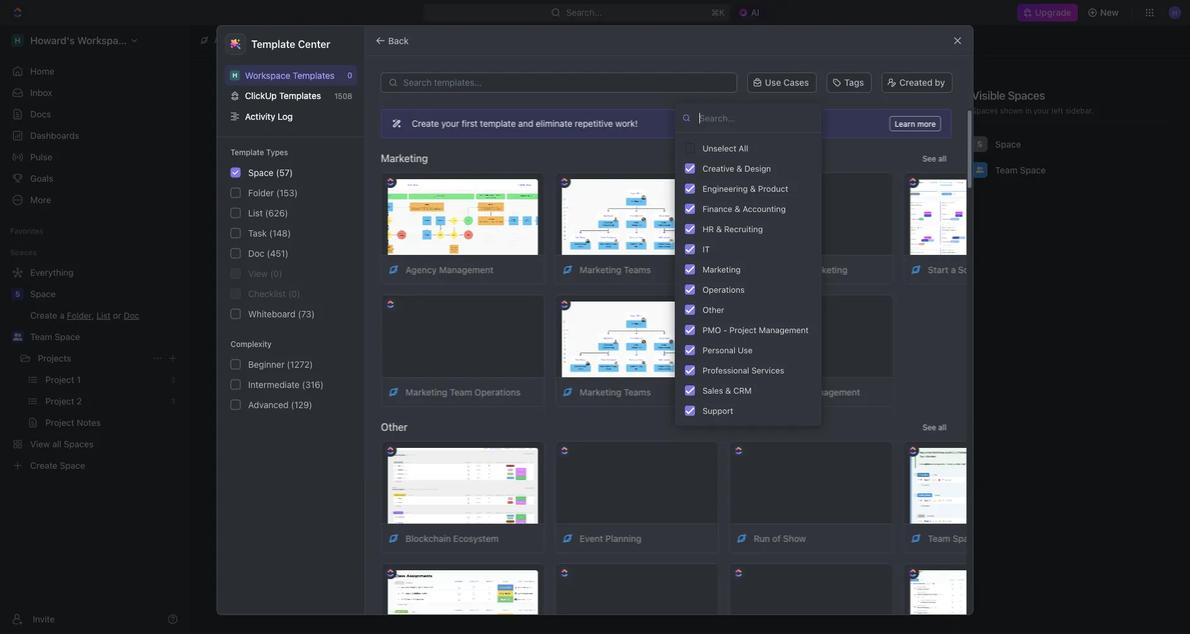 Task type: locate. For each thing, give the bounding box(es) containing it.
your right in
[[1034, 106, 1050, 115]]

personal
[[703, 345, 736, 355]]

0 horizontal spatial agency
[[405, 264, 437, 275]]

start:
[[780, 264, 804, 275]]

sales & crm
[[703, 386, 752, 395]]

product
[[758, 184, 789, 193]]

task (148)
[[248, 228, 291, 238]]

0 horizontal spatial project
[[730, 325, 757, 335]]

of
[[772, 533, 781, 544]]

folder (153)
[[248, 187, 298, 198]]

marketing inside button
[[703, 265, 741, 274]]

& for accounting
[[735, 204, 741, 214]]

1 vertical spatial user group image
[[13, 333, 22, 341]]

1 vertical spatial new
[[882, 89, 900, 100]]

0 horizontal spatial other
[[381, 421, 408, 433]]

0 vertical spatial use
[[765, 77, 782, 88]]

0 vertical spatial see all
[[923, 154, 947, 163]]

1 horizontal spatial project
[[774, 387, 804, 397]]

log
[[278, 111, 293, 121]]

1 horizontal spatial user group image
[[976, 167, 984, 173]]

1 vertical spatial see all
[[923, 423, 947, 432]]

visible
[[972, 88, 1006, 102]]

complexity
[[231, 340, 272, 349]]

2 see from the top
[[923, 423, 936, 432]]

1 horizontal spatial new
[[1101, 7, 1119, 18]]

operations
[[703, 285, 745, 294], [474, 387, 521, 397]]

spaces
[[226, 35, 256, 45], [242, 84, 303, 104], [1008, 88, 1045, 102], [972, 106, 998, 115], [10, 248, 37, 257], [557, 259, 583, 268]]

support button
[[680, 401, 817, 421]]

upgrade link
[[1018, 4, 1078, 21]]

see for other
[[923, 423, 936, 432]]

2 all from the top
[[938, 423, 947, 432]]

recruiting
[[725, 224, 763, 234]]

new right upgrade
[[1101, 7, 1119, 18]]

invite
[[33, 614, 55, 624]]

1 agency from the left
[[405, 264, 437, 275]]

finance & accounting
[[703, 204, 786, 214]]

marketing
[[381, 152, 428, 164], [580, 264, 622, 275], [806, 264, 848, 275], [1013, 264, 1055, 275], [703, 265, 741, 274], [405, 387, 447, 397], [580, 387, 622, 397]]

tree containing space
[[5, 262, 183, 476]]

0 vertical spatial see all button
[[918, 151, 952, 166]]

templates down center
[[293, 70, 335, 80]]

0 vertical spatial user group image
[[976, 167, 984, 173]]

& right finance
[[735, 204, 741, 214]]

1 horizontal spatial use
[[765, 77, 782, 88]]

0 vertical spatial your
[[1034, 106, 1050, 115]]

(0) up (73)
[[288, 288, 300, 299]]

all
[[214, 35, 224, 45], [217, 84, 238, 104], [739, 144, 749, 153], [546, 259, 555, 268]]

dashboards link
[[5, 126, 183, 146]]

1 vertical spatial use
[[738, 345, 753, 355]]

all
[[938, 154, 947, 163], [938, 423, 947, 432]]

2 teams from the top
[[624, 387, 651, 397]]

1 vertical spatial teams
[[624, 387, 651, 397]]

seo project management
[[754, 387, 860, 397]]

sidebar navigation
[[0, 25, 189, 634]]

quick
[[754, 264, 778, 275]]

marketing teams for agency management
[[580, 264, 651, 275]]

0 vertical spatial management
[[439, 264, 493, 275]]

& left design
[[737, 164, 743, 173]]

0 vertical spatial see
[[923, 154, 936, 163]]

see all button for other
[[918, 420, 952, 435]]

0 vertical spatial marketing teams
[[580, 264, 651, 275]]

0 vertical spatial all spaces
[[214, 35, 256, 45]]

clickup templates
[[245, 91, 321, 101]]

1 vertical spatial marketing teams
[[580, 387, 651, 397]]

creative & design
[[703, 164, 771, 173]]

0 vertical spatial project
[[730, 325, 757, 335]]

(0)
[[270, 268, 282, 279], [288, 288, 300, 299]]

0 vertical spatial team space
[[996, 165, 1046, 175]]

1 teams from the top
[[624, 264, 651, 275]]

(0) for view (0)
[[270, 268, 282, 279]]

new up the search... button
[[882, 89, 900, 100]]

⌘k
[[712, 7, 725, 18]]

all spaces up 'h'
[[214, 35, 256, 45]]

0 horizontal spatial user group image
[[13, 333, 22, 341]]

1 vertical spatial see
[[923, 423, 936, 432]]

hr & recruiting button
[[680, 219, 817, 239]]

space inside space link
[[30, 289, 56, 299]]

1 vertical spatial templates
[[279, 91, 321, 101]]

whiteboard (73)
[[248, 309, 315, 319]]

1 vertical spatial project
[[774, 387, 804, 397]]

accounting
[[743, 204, 786, 214]]

create
[[412, 118, 439, 129]]

spaces down the favorites
[[10, 248, 37, 257]]

project right -
[[730, 325, 757, 335]]

use left cases
[[765, 77, 782, 88]]

2 see all from the top
[[923, 423, 947, 432]]

project inside pmo - project management "button"
[[730, 325, 757, 335]]

1 vertical spatial team space
[[30, 332, 80, 342]]

activity
[[245, 111, 275, 121]]

2 see all button from the top
[[918, 420, 952, 435]]

1 all from the top
[[938, 154, 947, 163]]

team inside tree
[[30, 332, 52, 342]]

activity log
[[245, 111, 293, 121]]

0 vertical spatial operations
[[703, 285, 745, 294]]

0
[[348, 71, 352, 80]]

1 horizontal spatial operations
[[703, 285, 745, 294]]

spaces inside sidebar 'navigation'
[[10, 248, 37, 257]]

1 vertical spatial your
[[441, 118, 459, 129]]

your left "first" on the left
[[441, 118, 459, 129]]

all inside button
[[739, 144, 749, 153]]

0 horizontal spatial (0)
[[270, 268, 282, 279]]

1 vertical spatial template
[[231, 148, 264, 157]]

1 vertical spatial see all button
[[918, 420, 952, 435]]

it button
[[680, 239, 817, 259]]

1 vertical spatial all spaces
[[217, 84, 303, 104]]

& left product
[[750, 184, 756, 193]]

pulse
[[30, 152, 52, 162]]

space inside team space link
[[55, 332, 80, 342]]

blockchain ecosystem
[[405, 533, 499, 544]]

template types
[[231, 148, 288, 157]]

team
[[996, 165, 1018, 175], [30, 332, 52, 342], [450, 387, 472, 397], [928, 533, 951, 544]]

finance & accounting button
[[680, 199, 817, 219]]

0 horizontal spatial your
[[441, 118, 459, 129]]

management
[[439, 264, 493, 275], [759, 325, 809, 335], [806, 387, 860, 397]]

your inside visible spaces spaces shown in your left sidebar.
[[1034, 106, 1050, 115]]

1 see all from the top
[[923, 154, 947, 163]]

2 vertical spatial management
[[806, 387, 860, 397]]

inbox
[[30, 87, 52, 98]]

templates
[[293, 70, 335, 80], [279, 91, 321, 101]]

1 vertical spatial other
[[381, 421, 408, 433]]

left
[[1052, 106, 1064, 115]]

beginner
[[248, 359, 285, 370]]

0 vertical spatial all
[[938, 154, 947, 163]]

all for other
[[938, 423, 947, 432]]

1 horizontal spatial other
[[703, 305, 725, 315]]

template up workspace
[[251, 38, 296, 50]]

repetitive
[[575, 118, 613, 129]]

1 horizontal spatial search...
[[892, 116, 928, 127]]

engineering & product
[[703, 184, 789, 193]]

favorites
[[10, 227, 43, 235]]

marketing teams for marketing team operations
[[580, 387, 651, 397]]

0 horizontal spatial operations
[[474, 387, 521, 397]]

0 vertical spatial search...
[[566, 7, 602, 18]]

and
[[518, 118, 533, 129]]

template left types
[[231, 148, 264, 157]]

use up professional services
[[738, 345, 753, 355]]

1 horizontal spatial agency
[[1058, 264, 1089, 275]]

1 see all button from the top
[[918, 151, 952, 166]]

& for product
[[750, 184, 756, 193]]

upgrade
[[1036, 7, 1072, 18]]

favorites button
[[5, 223, 48, 239]]

team space inside tree
[[30, 332, 80, 342]]

1 vertical spatial (0)
[[288, 288, 300, 299]]

whiteboard
[[248, 309, 296, 319]]

templates up activity log button
[[279, 91, 321, 101]]

home link
[[5, 61, 183, 81]]

1 horizontal spatial (0)
[[288, 288, 300, 299]]

new button
[[1083, 3, 1127, 23]]

0 horizontal spatial use
[[738, 345, 753, 355]]

work!
[[615, 118, 638, 129]]

see all for marketing
[[923, 154, 947, 163]]

see
[[923, 154, 936, 163], [923, 423, 936, 432]]

all spaces down workspace
[[217, 84, 303, 104]]

0 horizontal spatial team space
[[30, 332, 80, 342]]

support
[[703, 406, 734, 416]]

management inside "button"
[[759, 325, 809, 335]]

other
[[703, 305, 725, 315], [381, 421, 408, 433]]

engineering & product button
[[680, 179, 817, 199]]

& left the crm
[[726, 386, 732, 395]]

goals
[[30, 173, 53, 184]]

1 vertical spatial search...
[[892, 116, 928, 127]]

0 vertical spatial templates
[[293, 70, 335, 80]]

activity log button
[[225, 106, 357, 127]]

0 horizontal spatial search...
[[566, 7, 602, 18]]

in
[[1026, 106, 1032, 115]]

1 vertical spatial management
[[759, 325, 809, 335]]

2 marketing teams from the top
[[580, 387, 651, 397]]

user group image
[[976, 167, 984, 173], [13, 333, 22, 341]]

sidebar.
[[1066, 106, 1094, 115]]

& right hr
[[717, 224, 722, 234]]

1 marketing teams from the top
[[580, 264, 651, 275]]

& for crm
[[726, 386, 732, 395]]

(0) for checklist (0)
[[288, 288, 300, 299]]

user group image inside tree
[[13, 333, 22, 341]]

teams for agency management
[[624, 264, 651, 275]]

0 vertical spatial teams
[[624, 264, 651, 275]]

team space
[[996, 165, 1046, 175], [30, 332, 80, 342], [928, 533, 979, 544]]

&
[[737, 164, 743, 173], [750, 184, 756, 193], [735, 204, 741, 214], [717, 224, 722, 234], [726, 386, 732, 395]]

agency
[[405, 264, 437, 275], [1058, 264, 1089, 275]]

0 vertical spatial template
[[251, 38, 296, 50]]

docs link
[[5, 104, 183, 124]]

tree
[[5, 262, 183, 476]]

0 vertical spatial (0)
[[270, 268, 282, 279]]

1 horizontal spatial your
[[1034, 106, 1050, 115]]

pmo - project management
[[703, 325, 809, 335]]

center
[[298, 38, 330, 50]]

create your first template and eliminate repetitive work!
[[412, 118, 638, 129]]

project right "seo"
[[774, 387, 804, 397]]

1 see from the top
[[923, 154, 936, 163]]

0 vertical spatial other
[[703, 305, 725, 315]]

0 horizontal spatial new
[[882, 89, 900, 100]]

1 horizontal spatial team space
[[928, 533, 979, 544]]

spaces down workspace
[[242, 84, 303, 104]]

0 vertical spatial new
[[1101, 7, 1119, 18]]

howard's workspace, , element
[[230, 70, 240, 80]]

learn more
[[895, 119, 936, 128]]

1 vertical spatial all
[[938, 423, 947, 432]]

(0) right view
[[270, 268, 282, 279]]

teams
[[624, 264, 651, 275], [624, 387, 651, 397]]



Task type: vqa. For each thing, say whether or not it's contained in the screenshot.
Task 3 link
no



Task type: describe. For each thing, give the bounding box(es) containing it.
operations inside button
[[703, 285, 745, 294]]

checklist (0)
[[248, 288, 300, 299]]

advanced
[[248, 399, 289, 410]]

search... inside the search... button
[[892, 116, 928, 127]]

blockchain
[[405, 533, 451, 544]]

operations button
[[680, 280, 817, 300]]

start a social media marketing agency
[[928, 264, 1089, 275]]

templates for clickup templates
[[279, 91, 321, 101]]

home
[[30, 66, 54, 76]]

pmo - project management button
[[680, 320, 817, 340]]

crm
[[734, 386, 752, 395]]

workspace
[[245, 70, 290, 80]]

space, , element
[[11, 288, 24, 300]]

intermediate (316)
[[248, 379, 324, 390]]

use inside dropdown button
[[765, 77, 782, 88]]

teams for marketing team operations
[[624, 387, 651, 397]]

engineering
[[703, 184, 748, 193]]

see all for other
[[923, 423, 947, 432]]

unselect all
[[703, 144, 749, 153]]

template center
[[251, 38, 330, 50]]

(316)
[[302, 379, 324, 390]]

services
[[752, 366, 785, 375]]

run
[[754, 533, 770, 544]]

Search templates... text field
[[404, 78, 730, 88]]

agency management
[[405, 264, 493, 275]]

& for design
[[737, 164, 743, 173]]

1508
[[335, 91, 352, 100]]

dashboards
[[30, 130, 79, 141]]

pulse link
[[5, 147, 183, 167]]

back
[[388, 35, 409, 46]]

(57)
[[276, 167, 293, 178]]

(129)
[[291, 399, 312, 410]]

2 horizontal spatial team space
[[996, 165, 1046, 175]]

2 agency from the left
[[1058, 264, 1089, 275]]

first
[[462, 118, 478, 129]]

see for marketing
[[923, 154, 936, 163]]

professional
[[703, 366, 750, 375]]

spaces left joined
[[557, 259, 583, 268]]

projects link
[[38, 348, 148, 368]]

seo
[[754, 387, 772, 397]]

unselect all button
[[680, 138, 817, 158]]

spaces up in
[[1008, 88, 1045, 102]]

a
[[951, 264, 956, 275]]

more
[[917, 119, 936, 128]]

media
[[986, 264, 1011, 275]]

space inside new space button
[[902, 89, 927, 100]]

s
[[15, 290, 20, 298]]

creative & design button
[[680, 158, 817, 179]]

folder
[[248, 187, 274, 198]]

task
[[248, 228, 267, 238]]

marketing team operations
[[405, 387, 521, 397]]

personal use
[[703, 345, 753, 355]]

event planning
[[580, 533, 641, 544]]

personal use button
[[680, 340, 817, 360]]

back button
[[371, 31, 417, 51]]

-
[[724, 325, 728, 335]]

professional services
[[703, 366, 785, 375]]

workspace templates
[[245, 70, 335, 80]]

(451)
[[267, 248, 288, 258]]

use cases
[[765, 77, 809, 88]]

spaces up 'h'
[[226, 35, 256, 45]]

marketing button
[[680, 259, 817, 280]]

eliminate
[[536, 118, 572, 129]]

tree inside sidebar 'navigation'
[[5, 262, 183, 476]]

new for new space
[[882, 89, 900, 100]]

spaces down visible
[[972, 106, 998, 115]]

doc
[[248, 248, 265, 258]]

see all button for marketing
[[918, 151, 952, 166]]

sales
[[703, 386, 723, 395]]

view
[[248, 268, 268, 279]]

(153)
[[276, 187, 298, 198]]

space link
[[30, 284, 180, 304]]

templates for workspace templates
[[293, 70, 335, 80]]

template for template center
[[251, 38, 296, 50]]

template
[[480, 118, 516, 129]]

intermediate
[[248, 379, 300, 390]]

template for template types
[[231, 148, 264, 157]]

new space button
[[863, 85, 935, 105]]

other inside button
[[703, 305, 725, 315]]

(1272)
[[287, 359, 313, 370]]

professional services button
[[680, 360, 817, 380]]

list (626)
[[248, 208, 288, 218]]

quick start: marketing
[[754, 264, 848, 275]]

shown
[[1001, 106, 1024, 115]]

Search... text field
[[700, 109, 816, 127]]

docs
[[30, 109, 51, 119]]

view (0)
[[248, 268, 282, 279]]

space (57)
[[248, 167, 293, 178]]

unselect
[[703, 144, 737, 153]]

1 vertical spatial operations
[[474, 387, 521, 397]]

design
[[745, 164, 771, 173]]

visible spaces spaces shown in your left sidebar.
[[972, 88, 1094, 115]]

all for marketing
[[938, 154, 947, 163]]

planning
[[605, 533, 641, 544]]

goals link
[[5, 168, 183, 189]]

(73)
[[298, 309, 315, 319]]

run of show
[[754, 533, 806, 544]]

projects
[[38, 353, 71, 363]]

2 vertical spatial team space
[[928, 533, 979, 544]]

advanced (129)
[[248, 399, 312, 410]]

learn
[[895, 119, 915, 128]]

& for recruiting
[[717, 224, 722, 234]]

search... button
[[874, 112, 935, 132]]

start
[[928, 264, 949, 275]]

ecosystem
[[453, 533, 499, 544]]

(626)
[[265, 208, 288, 218]]

sales & crm button
[[680, 380, 817, 401]]

event
[[580, 533, 603, 544]]

joined
[[585, 259, 607, 268]]

new for new
[[1101, 7, 1119, 18]]



